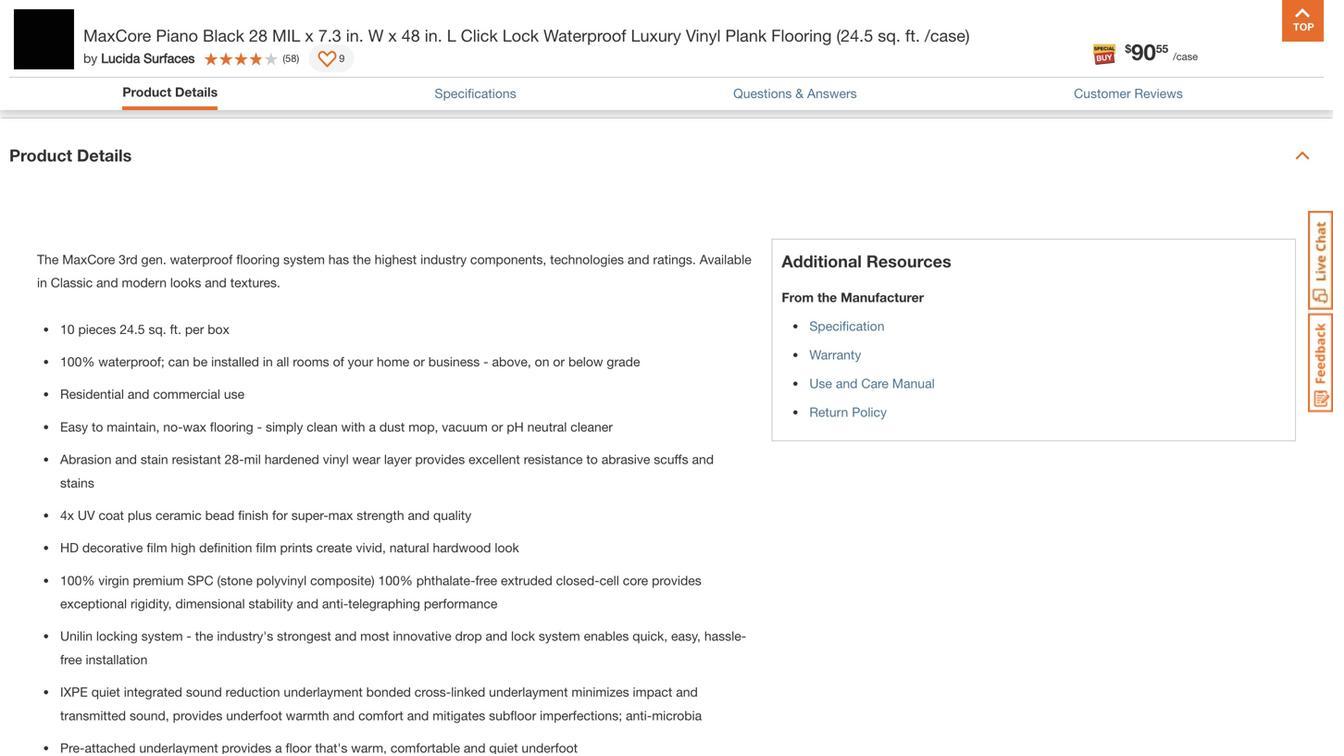 Task type: vqa. For each thing, say whether or not it's contained in the screenshot.
THE AND inside the 100% VIRGIN PREMIUM SPC (STONE POLYVINYL COMPOSITE) 100% PHTHALATE-FREE EXTRUDED CLOSED-CELL CORE PROVIDES EXCEPTIONAL RIGIDITY, DIMENSIONAL STABILITY AND ANTI-TELEGRAPHING PERFORMANCE
yes



Task type: describe. For each thing, give the bounding box(es) containing it.
customer reviews
[[1074, 86, 1183, 101]]

100% up telegraphing
[[378, 573, 413, 588]]

microbia
[[652, 708, 702, 723]]

abrasion and stain resistant 28-mil hardened vinyl wear layer provides excellent resistance to abrasive scuffs and stains
[[60, 452, 714, 490]]

specification link
[[810, 318, 885, 334]]

10
[[60, 322, 75, 337]]

4x uv coat plus ceramic bead finish for super-max strength and quality
[[60, 508, 471, 523]]

bonded
[[366, 685, 411, 700]]

days
[[992, 77, 1021, 92]]

system inside the maxcore 3rd gen. waterproof flooring system has the highest industry components, technologies and ratings. available in classic and modern looks and textures.
[[283, 252, 325, 267]]

flooring for system
[[236, 252, 280, 267]]

/case
[[1173, 50, 1198, 62]]

abrasion
[[60, 452, 112, 467]]

and left ratings.
[[628, 252, 650, 267]]

be
[[193, 354, 208, 369]]

28-
[[225, 452, 244, 467]]

- inside unilin locking system - the industry's strongest and most innovative drop and lock system enables quick, easy, hassle- free installation
[[186, 629, 192, 644]]

stability
[[249, 596, 293, 612]]

free inside 100% virgin premium spc (stone polyvinyl composite) 100% phthalate-free extruded closed-cell core provides exceptional rigidity, dimensional stability and anti-telegraphing performance
[[475, 573, 497, 588]]

online
[[1095, 52, 1146, 72]]

see this in my room
[[44, 56, 211, 76]]

in inside button
[[116, 56, 130, 76]]

and right the scuffs
[[692, 452, 714, 467]]

with
[[341, 419, 365, 435]]

100% for 100% waterproof; can be installed in all rooms of your home or business - above, on or below grade
[[60, 354, 95, 369]]

performance
[[424, 596, 498, 612]]

vivid,
[[356, 540, 386, 556]]

has
[[328, 252, 349, 267]]

2 film from the left
[[256, 540, 277, 556]]

sample
[[373, 56, 433, 76]]

maintain,
[[107, 419, 160, 435]]

and left most
[[335, 629, 357, 644]]

comfort
[[358, 708, 404, 723]]

uv
[[78, 508, 95, 523]]

2 x from the left
[[388, 25, 397, 45]]

$ 90 55
[[1125, 38, 1169, 65]]

quick,
[[633, 629, 668, 644]]

lock
[[503, 25, 539, 45]]

l
[[447, 25, 456, 45]]

drop
[[455, 629, 482, 644]]

28
[[249, 25, 268, 45]]

provides inside ixpe quiet integrated sound reduction underlayment bonded cross-linked underlayment minimizes impact and transmitted sound, provides underfoot warmth and comfort and mitigates subfloor imperfections; anti-microbia
[[173, 708, 223, 723]]

most
[[360, 629, 389, 644]]

virgin
[[98, 573, 129, 588]]

icon image
[[798, 61, 827, 84]]

3rd
[[119, 252, 138, 267]]

or left ph
[[491, 419, 503, 435]]

return down free
[[841, 77, 880, 92]]

dust
[[379, 419, 405, 435]]

policy inside free & easy returns in store or online return this item within 90 days of purchase. read return policy
[[1178, 77, 1213, 92]]

high
[[171, 540, 196, 556]]

this
[[884, 77, 904, 92]]

specification
[[810, 318, 885, 334]]

available
[[700, 252, 752, 267]]

and inside 100% virgin premium spc (stone polyvinyl composite) 100% phthalate-free extruded closed-cell core provides exceptional rigidity, dimensional stability and anti-telegraphing performance
[[297, 596, 319, 612]]

)
[[297, 52, 299, 64]]

sound,
[[130, 708, 169, 723]]

feedback link image
[[1308, 313, 1333, 413]]

looks
[[170, 275, 201, 290]]

1 vertical spatial the
[[818, 290, 837, 305]]

or right home in the top left of the page
[[413, 354, 425, 369]]

0 vertical spatial details
[[175, 84, 218, 100]]

textures.
[[230, 275, 281, 290]]

bead
[[205, 508, 235, 523]]

core
[[623, 573, 648, 588]]

top button
[[1282, 0, 1324, 42]]

quiet
[[91, 685, 120, 700]]

48
[[402, 25, 420, 45]]

quality
[[433, 508, 471, 523]]

and down cross-
[[407, 708, 429, 723]]

0 vertical spatial sq.
[[878, 25, 901, 45]]

by
[[83, 50, 98, 66]]

lucida
[[101, 50, 140, 66]]

free inside unilin locking system - the industry's strongest and most innovative drop and lock system enables quick, easy, hassle- free installation
[[60, 652, 82, 668]]

ph
[[507, 419, 524, 435]]

super-
[[291, 508, 328, 523]]

wax
[[183, 419, 206, 435]]

hd
[[60, 540, 79, 556]]

wear
[[352, 452, 380, 467]]

warranty
[[810, 347, 861, 362]]

simply
[[266, 419, 303, 435]]

stain
[[141, 452, 168, 467]]

0 horizontal spatial to
[[92, 419, 103, 435]]

and down the waterproof
[[205, 275, 227, 290]]

in inside the maxcore 3rd gen. waterproof flooring system has the highest industry components, technologies and ratings. available in classic and modern looks and textures.
[[37, 275, 47, 290]]

all
[[276, 354, 289, 369]]

1 vertical spatial of
[[333, 354, 344, 369]]

read
[[1102, 77, 1132, 92]]

lock
[[511, 629, 535, 644]]

use and care manual link
[[810, 376, 935, 391]]

1 vertical spatial product details
[[9, 145, 132, 165]]

transmitted
[[60, 708, 126, 723]]

phthalate-
[[416, 573, 475, 588]]

of inside free & easy returns in store or online return this item within 90 days of purchase. read return policy
[[1025, 77, 1036, 92]]

impact
[[633, 685, 673, 700]]

residential and commercial use
[[60, 387, 245, 402]]

sound
[[186, 685, 222, 700]]

by lucida surfaces
[[83, 50, 195, 66]]

(24.5
[[837, 25, 873, 45]]

1 vertical spatial details
[[77, 145, 132, 165]]

enables
[[584, 629, 629, 644]]

business
[[428, 354, 480, 369]]

technologies
[[550, 252, 624, 267]]

waterproof;
[[98, 354, 165, 369]]

max
[[328, 508, 353, 523]]

manual
[[892, 376, 935, 391]]

( 58 )
[[283, 52, 299, 64]]

industry's
[[217, 629, 273, 644]]

4x
[[60, 508, 74, 523]]

100% for 100% virgin premium spc (stone polyvinyl composite) 100% phthalate-free extruded closed-cell core provides exceptional rigidity, dimensional stability and anti-telegraphing performance
[[60, 573, 95, 588]]

see this in my room button
[[19, 48, 227, 85]]

additional resources
[[782, 251, 951, 271]]

free & easy returns in store or online return this item within 90 days of purchase. read return policy
[[841, 52, 1213, 92]]

finish
[[238, 508, 269, 523]]

and up microbia
[[676, 685, 698, 700]]

create
[[316, 540, 352, 556]]

or inside free & easy returns in store or online return this item within 90 days of purchase. read return policy
[[1074, 52, 1091, 72]]



Task type: locate. For each thing, give the bounding box(es) containing it.
ft. left per
[[170, 322, 181, 337]]

returns
[[940, 52, 1003, 72]]

0 vertical spatial flooring
[[236, 252, 280, 267]]

None field
[[837, 0, 876, 16]]

flooring inside the maxcore 3rd gen. waterproof flooring system has the highest industry components, technologies and ratings. available in classic and modern looks and textures.
[[236, 252, 280, 267]]

in. left w
[[346, 25, 364, 45]]

flooring
[[771, 25, 832, 45]]

1 horizontal spatial easy
[[897, 52, 935, 72]]

1 horizontal spatial of
[[1025, 77, 1036, 92]]

neutral
[[527, 419, 567, 435]]

or right on
[[553, 354, 565, 369]]

2 horizontal spatial in
[[263, 354, 273, 369]]

0 horizontal spatial details
[[77, 145, 132, 165]]

0 horizontal spatial &
[[796, 86, 804, 101]]

90 down 'returns'
[[974, 77, 989, 92]]

in
[[116, 56, 130, 76], [37, 275, 47, 290], [263, 354, 273, 369]]

1 horizontal spatial product
[[122, 84, 171, 100]]

from the manufacturer
[[782, 290, 924, 305]]

1 vertical spatial easy
[[60, 419, 88, 435]]

provides right core
[[652, 573, 702, 588]]

the right has
[[353, 252, 371, 267]]

1 horizontal spatial ft.
[[905, 25, 920, 45]]

vacuum
[[442, 419, 488, 435]]

from
[[782, 290, 814, 305]]

flooring for -
[[210, 419, 253, 435]]

maxcore inside the maxcore 3rd gen. waterproof flooring system has the highest industry components, technologies and ratings. available in classic and modern looks and textures.
[[62, 252, 115, 267]]

1 horizontal spatial policy
[[1178, 77, 1213, 92]]

live chat image
[[1308, 211, 1333, 310]]

0 horizontal spatial film
[[147, 540, 167, 556]]

the down dimensional
[[195, 629, 213, 644]]

definition
[[199, 540, 252, 556]]

ft. left /case)
[[905, 25, 920, 45]]

plus
[[128, 508, 152, 523]]

strength
[[357, 508, 404, 523]]

0 vertical spatial product
[[122, 84, 171, 100]]

1 in. from the left
[[346, 25, 364, 45]]

2 horizontal spatial the
[[818, 290, 837, 305]]

in left my
[[116, 56, 130, 76]]

provides down sound in the bottom left of the page
[[173, 708, 223, 723]]

and right classic
[[96, 275, 118, 290]]

anti- inside ixpe quiet integrated sound reduction underlayment bonded cross-linked underlayment minimizes impact and transmitted sound, provides underfoot warmth and comfort and mitigates subfloor imperfections; anti-microbia
[[626, 708, 652, 723]]

free up the "performance"
[[475, 573, 497, 588]]

flooring up textures.
[[236, 252, 280, 267]]

or up purchase.
[[1074, 52, 1091, 72]]

0 horizontal spatial free
[[60, 652, 82, 668]]

0 vertical spatial to
[[92, 419, 103, 435]]

100% down 10
[[60, 354, 95, 369]]

product down see
[[9, 145, 72, 165]]

0 vertical spatial ft.
[[905, 25, 920, 45]]

customer
[[1074, 86, 1131, 101]]

2 vertical spatial -
[[186, 629, 192, 644]]

prints
[[280, 540, 313, 556]]

the
[[37, 252, 59, 267]]

maxcore up classic
[[62, 252, 115, 267]]

sq.
[[878, 25, 901, 45], [149, 322, 166, 337]]

can
[[168, 354, 189, 369]]

the inside unilin locking system - the industry's strongest and most innovative drop and lock system enables quick, easy, hassle- free installation
[[195, 629, 213, 644]]

0 vertical spatial of
[[1025, 77, 1036, 92]]

1 vertical spatial to
[[586, 452, 598, 467]]

highest
[[375, 252, 417, 267]]

system
[[283, 252, 325, 267], [141, 629, 183, 644], [539, 629, 580, 644]]

58
[[285, 52, 297, 64]]

extruded
[[501, 573, 553, 588]]

policy down use and care manual link in the right of the page
[[852, 405, 887, 420]]

of
[[1025, 77, 1036, 92], [333, 354, 344, 369]]

read return policy link
[[1102, 75, 1213, 94]]

0 horizontal spatial system
[[141, 629, 183, 644]]

and
[[628, 252, 650, 267], [96, 275, 118, 290], [205, 275, 227, 290], [836, 376, 858, 391], [128, 387, 149, 402], [115, 452, 137, 467], [692, 452, 714, 467], [408, 508, 430, 523], [297, 596, 319, 612], [335, 629, 357, 644], [486, 629, 508, 644], [676, 685, 698, 700], [333, 708, 355, 723], [407, 708, 429, 723]]

1 horizontal spatial sq.
[[878, 25, 901, 45]]

and left stain
[[115, 452, 137, 467]]

1 horizontal spatial underlayment
[[489, 685, 568, 700]]

view virtual sample button
[[245, 48, 454, 85]]

55
[[1156, 42, 1169, 55]]

and right "warmth"
[[333, 708, 355, 723]]

- left above, at left
[[483, 354, 489, 369]]

of right "days"
[[1025, 77, 1036, 92]]

1 x from the left
[[305, 25, 314, 45]]

easy inside free & easy returns in store or online return this item within 90 days of purchase. read return policy
[[897, 52, 935, 72]]

1 vertical spatial sq.
[[149, 322, 166, 337]]

product details button
[[122, 82, 218, 106], [122, 82, 218, 102], [0, 118, 1333, 192]]

subfloor
[[489, 708, 536, 723]]

0 horizontal spatial provides
[[173, 708, 223, 723]]

maxcore piano black 28 mil x 7.3 in. w x 48 in. l click lock waterproof luxury vinyl plank flooring (24.5 sq. ft. /case)
[[83, 25, 970, 45]]

2 underlayment from the left
[[489, 685, 568, 700]]

0 horizontal spatial the
[[195, 629, 213, 644]]

free
[[475, 573, 497, 588], [60, 652, 82, 668]]

anti- down impact
[[626, 708, 652, 723]]

premium
[[133, 573, 184, 588]]

caret image
[[1295, 148, 1310, 163]]

(
[[283, 52, 285, 64]]

2 horizontal spatial provides
[[652, 573, 702, 588]]

industry
[[420, 252, 467, 267]]

unilin locking system - the industry's strongest and most innovative drop and lock system enables quick, easy, hassle- free installation
[[60, 629, 746, 668]]

1 vertical spatial provides
[[652, 573, 702, 588]]

ixpe
[[60, 685, 88, 700]]

use
[[810, 376, 832, 391]]

in.
[[346, 25, 364, 45], [425, 25, 442, 45]]

1 horizontal spatial details
[[175, 84, 218, 100]]

x left 7.3
[[305, 25, 314, 45]]

return down use
[[810, 405, 848, 420]]

0 horizontal spatial in.
[[346, 25, 364, 45]]

use
[[224, 387, 245, 402]]

in down the on the top left of page
[[37, 275, 47, 290]]

sq. right 24.5
[[149, 322, 166, 337]]

provides inside abrasion and stain resistant 28-mil hardened vinyl wear layer provides excellent resistance to abrasive scuffs and stains
[[415, 452, 465, 467]]

view virtual sample
[[276, 56, 433, 76]]

natural
[[390, 540, 429, 556]]

9 button
[[309, 44, 354, 72]]

the right from on the right of the page
[[818, 290, 837, 305]]

0 vertical spatial maxcore
[[83, 25, 151, 45]]

the inside the maxcore 3rd gen. waterproof flooring system has the highest industry components, technologies and ratings. available in classic and modern looks and textures.
[[353, 252, 371, 267]]

film left prints
[[256, 540, 277, 556]]

1 vertical spatial policy
[[852, 405, 887, 420]]

1 vertical spatial flooring
[[210, 419, 253, 435]]

in left all
[[263, 354, 273, 369]]

0 horizontal spatial of
[[333, 354, 344, 369]]

questions & answers
[[733, 86, 857, 101]]

x right w
[[388, 25, 397, 45]]

1 horizontal spatial the
[[353, 252, 371, 267]]

innovative
[[393, 629, 452, 644]]

product details down see
[[9, 145, 132, 165]]

0 vertical spatial 90
[[1132, 38, 1156, 65]]

9
[[339, 52, 345, 64]]

0 vertical spatial &
[[881, 52, 893, 72]]

& inside free & easy returns in store or online return this item within 90 days of purchase. read return policy
[[881, 52, 893, 72]]

provides inside 100% virgin premium spc (stone polyvinyl composite) 100% phthalate-free extruded closed-cell core provides exceptional rigidity, dimensional stability and anti-telegraphing performance
[[652, 573, 702, 588]]

or
[[1074, 52, 1091, 72], [413, 354, 425, 369], [553, 354, 565, 369], [491, 419, 503, 435]]

return policy
[[810, 405, 887, 420]]

flooring down use
[[210, 419, 253, 435]]

anti- inside 100% virgin premium spc (stone polyvinyl composite) 100% phthalate-free extruded closed-cell core provides exceptional rigidity, dimensional stability and anti-telegraphing performance
[[322, 596, 348, 612]]

0 horizontal spatial x
[[305, 25, 314, 45]]

(stone
[[217, 573, 253, 588]]

1 vertical spatial free
[[60, 652, 82, 668]]

product image image
[[14, 9, 74, 69]]

to inside abrasion and stain resistant 28-mil hardened vinyl wear layer provides excellent resistance to abrasive scuffs and stains
[[586, 452, 598, 467]]

0 horizontal spatial anti-
[[322, 596, 348, 612]]

to down residential
[[92, 419, 103, 435]]

0 horizontal spatial policy
[[852, 405, 887, 420]]

imperfections;
[[540, 708, 622, 723]]

1 horizontal spatial system
[[283, 252, 325, 267]]

this
[[78, 56, 112, 76]]

click
[[461, 25, 498, 45]]

1 vertical spatial &
[[796, 86, 804, 101]]

0 vertical spatial the
[[353, 252, 371, 267]]

return down $ 90 55
[[1136, 77, 1175, 92]]

product details down room
[[122, 84, 218, 100]]

- left simply
[[257, 419, 262, 435]]

2 in. from the left
[[425, 25, 442, 45]]

to down cleaner
[[586, 452, 598, 467]]

specifications
[[435, 86, 516, 101]]

flooring
[[236, 252, 280, 267], [210, 419, 253, 435]]

easy up item
[[897, 52, 935, 72]]

rooms
[[293, 354, 329, 369]]

product down my
[[122, 84, 171, 100]]

& up this
[[881, 52, 893, 72]]

0 horizontal spatial ft.
[[170, 322, 181, 337]]

underlayment up subfloor
[[489, 685, 568, 700]]

system left has
[[283, 252, 325, 267]]

display image
[[318, 51, 336, 69]]

in. left l
[[425, 25, 442, 45]]

and up strongest at the bottom left of the page
[[297, 596, 319, 612]]

0 vertical spatial provides
[[415, 452, 465, 467]]

& for free
[[881, 52, 893, 72]]

mil
[[272, 25, 300, 45]]

2 vertical spatial provides
[[173, 708, 223, 723]]

resources
[[867, 251, 951, 271]]

1 horizontal spatial free
[[475, 573, 497, 588]]

underlayment up "warmth"
[[284, 685, 363, 700]]

system down rigidity,
[[141, 629, 183, 644]]

sq. right (24.5
[[878, 25, 901, 45]]

0 horizontal spatial sq.
[[149, 322, 166, 337]]

90 inside free & easy returns in store or online return this item within 90 days of purchase. read return policy
[[974, 77, 989, 92]]

system right lock
[[539, 629, 580, 644]]

gen.
[[141, 252, 166, 267]]

1 underlayment from the left
[[284, 685, 363, 700]]

easy up abrasion
[[60, 419, 88, 435]]

installed
[[211, 354, 259, 369]]

classic
[[51, 275, 93, 290]]

anti-
[[322, 596, 348, 612], [626, 708, 652, 723]]

1 horizontal spatial 90
[[1132, 38, 1156, 65]]

0 horizontal spatial product
[[9, 145, 72, 165]]

0 vertical spatial anti-
[[322, 596, 348, 612]]

0 vertical spatial in
[[116, 56, 130, 76]]

details down this
[[77, 145, 132, 165]]

0 horizontal spatial easy
[[60, 419, 88, 435]]

modern
[[122, 275, 167, 290]]

1 horizontal spatial to
[[586, 452, 598, 467]]

policy down /case
[[1178, 77, 1213, 92]]

pieces
[[78, 322, 116, 337]]

2 horizontal spatial -
[[483, 354, 489, 369]]

0 horizontal spatial in
[[37, 275, 47, 290]]

and left quality
[[408, 508, 430, 523]]

piano
[[156, 25, 198, 45]]

a
[[369, 419, 376, 435]]

1 horizontal spatial provides
[[415, 452, 465, 467]]

of left your
[[333, 354, 344, 369]]

1 vertical spatial maxcore
[[62, 252, 115, 267]]

no-
[[163, 419, 183, 435]]

1 vertical spatial ft.
[[170, 322, 181, 337]]

questions & answers button
[[733, 84, 857, 103], [733, 84, 857, 103]]

closed-
[[556, 573, 600, 588]]

0 horizontal spatial 90
[[974, 77, 989, 92]]

100% up exceptional
[[60, 573, 95, 588]]

spc
[[187, 573, 214, 588]]

2 horizontal spatial system
[[539, 629, 580, 644]]

your
[[348, 354, 373, 369]]

hardened
[[265, 452, 319, 467]]

0 horizontal spatial underlayment
[[284, 685, 363, 700]]

customer reviews button
[[1074, 84, 1183, 103], [1074, 84, 1183, 103]]

warranty link
[[810, 347, 861, 362]]

- down dimensional
[[186, 629, 192, 644]]

maxcore up "lucida"
[[83, 25, 151, 45]]

manufacturer
[[841, 290, 924, 305]]

provides down mop,
[[415, 452, 465, 467]]

film left high
[[147, 540, 167, 556]]

details down room
[[175, 84, 218, 100]]

integrated
[[124, 685, 182, 700]]

and left lock
[[486, 629, 508, 644]]

free down unilin
[[60, 652, 82, 668]]

0 horizontal spatial -
[[186, 629, 192, 644]]

1 horizontal spatial x
[[388, 25, 397, 45]]

1 vertical spatial product
[[9, 145, 72, 165]]

1 vertical spatial in
[[37, 275, 47, 290]]

use and care manual
[[810, 376, 935, 391]]

90 up read return policy link
[[1132, 38, 1156, 65]]

0 vertical spatial easy
[[897, 52, 935, 72]]

& for questions
[[796, 86, 804, 101]]

stains
[[60, 475, 94, 490]]

0 vertical spatial free
[[475, 573, 497, 588]]

and up maintain,
[[128, 387, 149, 402]]

1 horizontal spatial anti-
[[626, 708, 652, 723]]

exceptional
[[60, 596, 127, 612]]

1 vertical spatial 90
[[974, 77, 989, 92]]

1 vertical spatial anti-
[[626, 708, 652, 723]]

in
[[1007, 52, 1022, 72]]

2 vertical spatial the
[[195, 629, 213, 644]]

telegraphing
[[348, 596, 420, 612]]

above,
[[492, 354, 531, 369]]

1 horizontal spatial film
[[256, 540, 277, 556]]

1 horizontal spatial -
[[257, 419, 262, 435]]

1 horizontal spatial in
[[116, 56, 130, 76]]

2 vertical spatial in
[[263, 354, 273, 369]]

1 film from the left
[[147, 540, 167, 556]]

and right use
[[836, 376, 858, 391]]

1 horizontal spatial in.
[[425, 25, 442, 45]]

0 vertical spatial product details
[[122, 84, 218, 100]]

film
[[147, 540, 167, 556], [256, 540, 277, 556]]

0 vertical spatial policy
[[1178, 77, 1213, 92]]

1 horizontal spatial &
[[881, 52, 893, 72]]

0 vertical spatial -
[[483, 354, 489, 369]]

& down icon
[[796, 86, 804, 101]]

anti- down the composite)
[[322, 596, 348, 612]]

1 vertical spatial -
[[257, 419, 262, 435]]

details
[[175, 84, 218, 100], [77, 145, 132, 165]]



